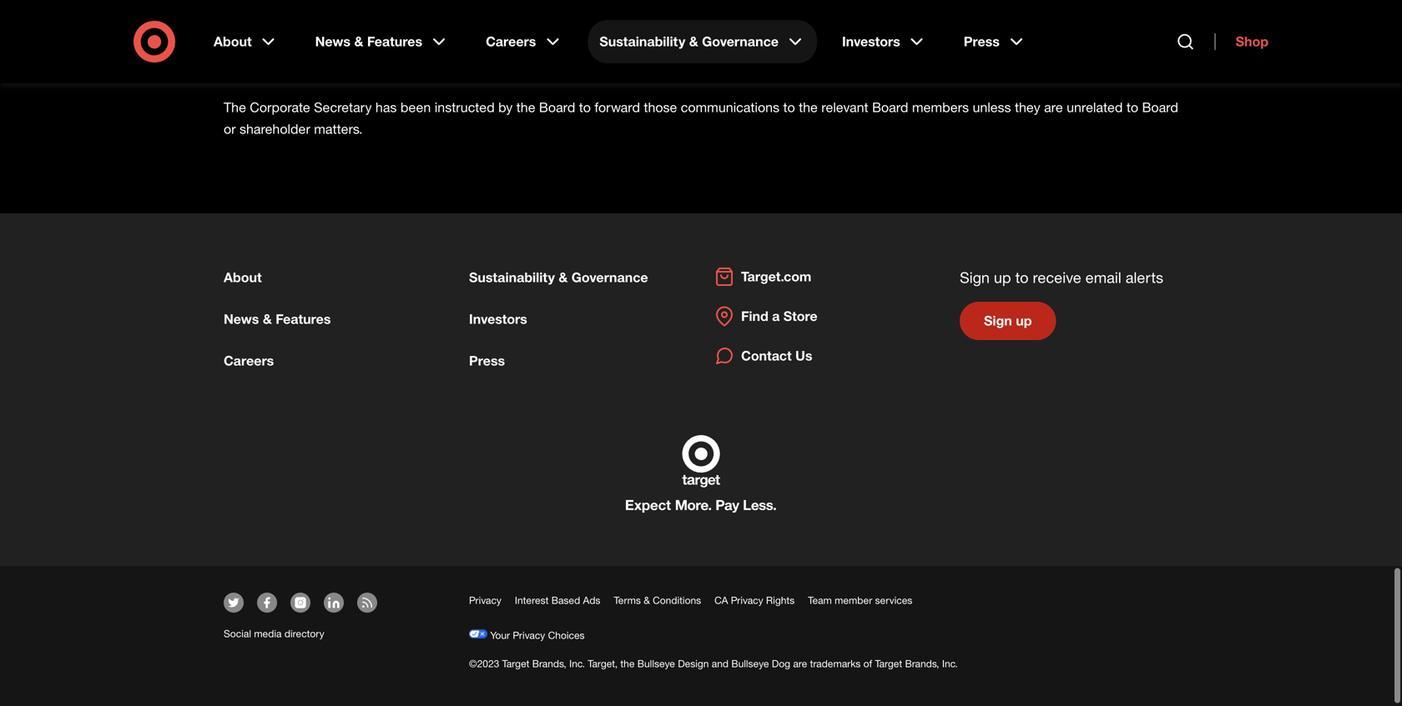 Task type: vqa. For each thing, say whether or not it's contained in the screenshot.
second fill image from left
yes



Task type: locate. For each thing, give the bounding box(es) containing it.
0 vertical spatial sustainability & governance
[[600, 33, 779, 50]]

email
[[1086, 265, 1122, 283]]

0 vertical spatial press link
[[952, 20, 1038, 63]]

privacy right ca
[[731, 591, 763, 604]]

0 horizontal spatial investors link
[[469, 308, 527, 324]]

inc. left target,
[[569, 655, 585, 667]]

features
[[367, 33, 422, 50], [276, 308, 331, 324]]

secretary
[[314, 96, 372, 112]]

1 vertical spatial sustainability & governance
[[469, 266, 648, 282]]

1 vertical spatial up
[[1016, 310, 1032, 326]]

0 vertical spatial press
[[964, 33, 1000, 50]]

communications
[[681, 96, 780, 112]]

0 vertical spatial sustainability
[[600, 33, 685, 50]]

board
[[539, 96, 575, 112], [872, 96, 908, 112], [1142, 96, 1178, 112]]

2 target from the left
[[875, 655, 902, 667]]

privacy for your privacy choices
[[513, 626, 545, 639]]

0 horizontal spatial board
[[539, 96, 575, 112]]

brands,
[[532, 655, 567, 667], [905, 655, 939, 667]]

0 horizontal spatial inc.
[[569, 655, 585, 667]]

target.com
[[741, 265, 811, 282]]

your privacy choices link
[[469, 626, 585, 639]]

sustainability & governance
[[600, 33, 779, 50], [469, 266, 648, 282]]

target right of
[[875, 655, 902, 667]]

are
[[1044, 96, 1063, 112], [793, 655, 807, 667]]

the left relevant
[[799, 96, 818, 112]]

1 horizontal spatial board
[[872, 96, 908, 112]]

investors
[[842, 33, 900, 50], [469, 308, 527, 324]]

1 horizontal spatial fill image
[[260, 593, 274, 607]]

0 horizontal spatial bullseye
[[637, 655, 675, 667]]

1 horizontal spatial careers link
[[474, 20, 575, 63]]

board right by
[[539, 96, 575, 112]]

sign down sign up to receive email alerts
[[984, 310, 1012, 326]]

1 vertical spatial features
[[276, 308, 331, 324]]

fill image up media
[[260, 593, 274, 607]]

0 vertical spatial about
[[214, 33, 252, 50]]

unless
[[973, 96, 1011, 112]]

privacy up 'your'
[[469, 591, 502, 604]]

0 vertical spatial careers link
[[474, 20, 575, 63]]

0 vertical spatial features
[[367, 33, 422, 50]]

1 bullseye from the left
[[637, 655, 675, 667]]

to
[[579, 96, 591, 112], [783, 96, 795, 112], [1127, 96, 1138, 112], [1015, 265, 1029, 283]]

0 horizontal spatial up
[[994, 265, 1011, 283]]

1 vertical spatial sign
[[984, 310, 1012, 326]]

about
[[214, 33, 252, 50], [224, 266, 262, 282]]

are right they
[[1044, 96, 1063, 112]]

0 horizontal spatial brands,
[[532, 655, 567, 667]]

are inside the corporate secretary has been instructed by the board to forward those communications to the relevant board members unless they are unrelated to board or shareholder matters.
[[1044, 96, 1063, 112]]

1 horizontal spatial press link
[[952, 20, 1038, 63]]

0 horizontal spatial investors
[[469, 308, 527, 324]]

0 horizontal spatial careers
[[224, 350, 274, 366]]

board right relevant
[[872, 96, 908, 112]]

based
[[551, 591, 580, 604]]

1 horizontal spatial features
[[367, 33, 422, 50]]

1 horizontal spatial target
[[875, 655, 902, 667]]

0 vertical spatial governance
[[702, 33, 779, 50]]

0 horizontal spatial news
[[224, 308, 259, 324]]

0 horizontal spatial press
[[469, 350, 505, 366]]

1 vertical spatial investors link
[[469, 308, 527, 324]]

1 horizontal spatial careers
[[486, 33, 536, 50]]

interest based ads
[[515, 591, 600, 604]]

target,
[[588, 655, 618, 667]]

1 vertical spatial news & features
[[224, 308, 331, 324]]

1 brands, from the left
[[532, 655, 567, 667]]

investors link for top press link
[[830, 20, 939, 63]]

about link for top press link
[[202, 20, 290, 63]]

privacy
[[469, 591, 502, 604], [731, 591, 763, 604], [513, 626, 545, 639]]

forward
[[595, 96, 640, 112]]

0 vertical spatial about link
[[202, 20, 290, 63]]

fill image
[[294, 593, 307, 607], [327, 593, 341, 607]]

press
[[964, 33, 1000, 50], [469, 350, 505, 366]]

1 vertical spatial news
[[224, 308, 259, 324]]

target
[[502, 655, 530, 667], [875, 655, 902, 667]]

your privacy choices
[[487, 626, 585, 639]]

the
[[224, 96, 246, 112]]

sustainability
[[600, 33, 685, 50], [469, 266, 555, 282]]

2 bullseye from the left
[[731, 655, 769, 667]]

1 horizontal spatial brands,
[[905, 655, 939, 667]]

1 vertical spatial about link
[[224, 266, 262, 282]]

shareholder
[[240, 118, 310, 134]]

to right unrelated
[[1127, 96, 1138, 112]]

has
[[376, 96, 397, 112]]

brands, down your privacy choices
[[532, 655, 567, 667]]

sign up sign up
[[960, 265, 990, 283]]

careers inside "link"
[[486, 33, 536, 50]]

1 horizontal spatial press
[[964, 33, 1000, 50]]

1 vertical spatial news & features link
[[224, 308, 331, 324]]

news & features
[[315, 33, 422, 50], [224, 308, 331, 324]]

the right target,
[[620, 655, 635, 667]]

sign up link
[[960, 299, 1056, 337]]

governance
[[702, 33, 779, 50], [572, 266, 648, 282]]

0 vertical spatial are
[[1044, 96, 1063, 112]]

1 horizontal spatial privacy
[[513, 626, 545, 639]]

1 vertical spatial careers link
[[224, 350, 274, 366]]

&
[[354, 33, 363, 50], [689, 33, 698, 50], [559, 266, 568, 282], [263, 308, 272, 324], [644, 591, 650, 604]]

privacy right 'your'
[[513, 626, 545, 639]]

1 vertical spatial careers
[[224, 350, 274, 366]]

1 horizontal spatial news
[[315, 33, 351, 50]]

bullseye right the and
[[731, 655, 769, 667]]

0 horizontal spatial governance
[[572, 266, 648, 282]]

brands, right of
[[905, 655, 939, 667]]

1 horizontal spatial the
[[620, 655, 635, 667]]

0 vertical spatial news & features
[[315, 33, 422, 50]]

0 vertical spatial sustainability & governance link
[[588, 20, 817, 63]]

find a store link
[[714, 303, 818, 323]]

about link
[[202, 20, 290, 63], [224, 266, 262, 282]]

1 horizontal spatial investors
[[842, 33, 900, 50]]

1 vertical spatial press link
[[469, 350, 505, 366]]

inc. right of
[[942, 655, 958, 667]]

find
[[741, 305, 768, 321]]

fill image up social
[[227, 593, 240, 607]]

services
[[875, 591, 913, 604]]

the right by
[[516, 96, 535, 112]]

fill image
[[227, 593, 240, 607], [260, 593, 274, 607]]

0 vertical spatial careers
[[486, 33, 536, 50]]

or
[[224, 118, 236, 134]]

up up sign up
[[994, 265, 1011, 283]]

store
[[784, 305, 818, 321]]

1 horizontal spatial inc.
[[942, 655, 958, 667]]

1 horizontal spatial are
[[1044, 96, 1063, 112]]

2 brands, from the left
[[905, 655, 939, 667]]

careers
[[486, 33, 536, 50], [224, 350, 274, 366]]

1 inc. from the left
[[569, 655, 585, 667]]

news & features for the "about" link related to top press link
[[315, 33, 422, 50]]

1 horizontal spatial governance
[[702, 33, 779, 50]]

terms
[[614, 591, 641, 604]]

1 vertical spatial about
[[224, 266, 262, 282]]

the
[[516, 96, 535, 112], [799, 96, 818, 112], [620, 655, 635, 667]]

2 horizontal spatial board
[[1142, 96, 1178, 112]]

your
[[490, 626, 510, 639]]

about link for press link to the bottom
[[224, 266, 262, 282]]

design
[[678, 655, 709, 667]]

1 horizontal spatial bullseye
[[731, 655, 769, 667]]

about for the "about" link related to top press link
[[214, 33, 252, 50]]

social media directory
[[224, 625, 324, 637]]

news & features link for the "about" link for press link to the bottom
[[224, 308, 331, 324]]

careers for careers "link" related to news & features link for the "about" link for press link to the bottom
[[224, 350, 274, 366]]

are right dog
[[793, 655, 807, 667]]

1 horizontal spatial investors link
[[830, 20, 939, 63]]

about for the "about" link for press link to the bottom
[[224, 266, 262, 282]]

bullseye left design
[[637, 655, 675, 667]]

up
[[994, 265, 1011, 283], [1016, 310, 1032, 326]]

news
[[315, 33, 351, 50], [224, 308, 259, 324]]

0 horizontal spatial fill image
[[294, 593, 307, 607]]

0 vertical spatial investors
[[842, 33, 900, 50]]

sign
[[960, 265, 990, 283], [984, 310, 1012, 326]]

to left forward
[[579, 96, 591, 112]]

1 horizontal spatial up
[[1016, 310, 1032, 326]]

member
[[835, 591, 872, 604]]

0 vertical spatial investors link
[[830, 20, 939, 63]]

1 horizontal spatial sustainability
[[600, 33, 685, 50]]

investors link
[[830, 20, 939, 63], [469, 308, 527, 324]]

news & features link for the "about" link related to top press link
[[304, 20, 461, 63]]

news & features link
[[304, 20, 461, 63], [224, 308, 331, 324]]

target down your privacy choices link
[[502, 655, 530, 667]]

minnesota
[[303, 21, 365, 37]]

1 vertical spatial investors
[[469, 308, 527, 324]]

0 vertical spatial news
[[315, 33, 351, 50]]

0 vertical spatial up
[[994, 265, 1011, 283]]

careers link
[[474, 20, 575, 63], [224, 350, 274, 366]]

up down sign up to receive email alerts
[[1016, 310, 1032, 326]]

by
[[498, 96, 513, 112]]

0 horizontal spatial press link
[[469, 350, 505, 366]]

0 horizontal spatial target
[[502, 655, 530, 667]]

0 vertical spatial news & features link
[[304, 20, 461, 63]]

0 horizontal spatial careers link
[[224, 350, 274, 366]]

inc.
[[569, 655, 585, 667], [942, 655, 958, 667]]

board right unrelated
[[1142, 96, 1178, 112]]

2 horizontal spatial privacy
[[731, 591, 763, 604]]

up inside sign up link
[[1016, 310, 1032, 326]]

press link
[[952, 20, 1038, 63], [469, 350, 505, 366]]

contact us link
[[714, 343, 813, 363]]

1 vertical spatial sustainability
[[469, 266, 555, 282]]

0 vertical spatial sign
[[960, 265, 990, 283]]

1 horizontal spatial fill image
[[327, 593, 341, 607]]

0 horizontal spatial are
[[793, 655, 807, 667]]

1 vertical spatial press
[[469, 350, 505, 366]]

sustainability & governance link
[[588, 20, 817, 63], [469, 266, 648, 282]]

0 horizontal spatial fill image
[[227, 593, 240, 607]]

2 board from the left
[[872, 96, 908, 112]]

bullseye
[[637, 655, 675, 667], [731, 655, 769, 667]]



Task type: describe. For each thing, give the bounding box(es) containing it.
privacy link
[[469, 591, 502, 604]]

receive
[[1033, 265, 1081, 283]]

sign for sign up to receive email alerts
[[960, 265, 990, 283]]

interest
[[515, 591, 549, 604]]

privacy for ca privacy rights
[[731, 591, 763, 604]]

minneapolis, minnesota 55403
[[224, 21, 406, 37]]

contact
[[741, 345, 792, 361]]

find a store
[[741, 305, 818, 321]]

ca privacy rights
[[715, 591, 795, 604]]

minneapolis,
[[224, 21, 299, 37]]

0 horizontal spatial features
[[276, 308, 331, 324]]

careers link for news & features link for the "about" link related to top press link
[[474, 20, 575, 63]]

terms & conditions link
[[614, 591, 701, 604]]

team member services
[[808, 591, 913, 604]]

team
[[808, 591, 832, 604]]

2 inc. from the left
[[942, 655, 958, 667]]

matters.
[[314, 118, 363, 134]]

conditions
[[653, 591, 701, 604]]

0 horizontal spatial privacy
[[469, 591, 502, 604]]

sign up to receive email alerts
[[960, 265, 1164, 283]]

those
[[644, 96, 677, 112]]

ca privacy rights link
[[715, 591, 795, 604]]

up for sign up
[[1016, 310, 1032, 326]]

0 horizontal spatial the
[[516, 96, 535, 112]]

members
[[912, 96, 969, 112]]

been
[[401, 96, 431, 112]]

dog
[[772, 655, 790, 667]]

55403
[[369, 21, 406, 37]]

choices
[[548, 626, 585, 639]]

alerts
[[1126, 265, 1164, 283]]

2 fill image from the left
[[260, 593, 274, 607]]

careers for careers "link" for news & features link for the "about" link related to top press link
[[486, 33, 536, 50]]

team member services link
[[808, 591, 913, 604]]

to left the 'receive'
[[1015, 265, 1029, 283]]

©2023
[[469, 655, 499, 667]]

contact us
[[741, 345, 813, 361]]

up for sign up to receive email alerts
[[994, 265, 1011, 283]]

social media directory link
[[224, 625, 324, 637]]

©2023 target brands, inc. target, the bullseye design and bullseye dog are trademarks of target brands, inc.
[[469, 655, 958, 667]]

1 target from the left
[[502, 655, 530, 667]]

shop link
[[1215, 33, 1269, 50]]

target.com link
[[714, 264, 811, 284]]

terms & conditions
[[614, 591, 701, 604]]

1 fill image from the left
[[294, 593, 307, 607]]

interest based ads link
[[515, 591, 600, 604]]

social
[[224, 625, 251, 637]]

investors link for press link to the bottom
[[469, 308, 527, 324]]

target. expect more. pay less. image
[[626, 432, 776, 510]]

1 vertical spatial are
[[793, 655, 807, 667]]

trademarks
[[810, 655, 861, 667]]

2 horizontal spatial the
[[799, 96, 818, 112]]

and
[[712, 655, 729, 667]]

sign for sign up
[[984, 310, 1012, 326]]

ca
[[715, 591, 728, 604]]

relevant
[[822, 96, 868, 112]]

instructed
[[435, 96, 495, 112]]

to left relevant
[[783, 96, 795, 112]]

ads
[[583, 591, 600, 604]]

1 vertical spatial governance
[[572, 266, 648, 282]]

the corporate secretary has been instructed by the board to forward those communications to the relevant board members unless they are unrelated to board or shareholder matters.
[[224, 96, 1178, 134]]

2 fill image from the left
[[327, 593, 341, 607]]

us
[[795, 345, 813, 361]]

they
[[1015, 96, 1041, 112]]

3 board from the left
[[1142, 96, 1178, 112]]

careers link for news & features link for the "about" link for press link to the bottom
[[224, 350, 274, 366]]

sign up
[[984, 310, 1032, 326]]

a
[[772, 305, 780, 321]]

corporate
[[250, 96, 310, 112]]

0 horizontal spatial sustainability
[[469, 266, 555, 282]]

1 board from the left
[[539, 96, 575, 112]]

directory
[[284, 625, 324, 637]]

investors for press link to the bottom
[[469, 308, 527, 324]]

media
[[254, 625, 282, 637]]

1 vertical spatial sustainability & governance link
[[469, 266, 648, 282]]

1 fill image from the left
[[227, 593, 240, 607]]

investors for top press link
[[842, 33, 900, 50]]

unrelated
[[1067, 96, 1123, 112]]

rights
[[766, 591, 795, 604]]

shop
[[1236, 33, 1269, 50]]

news & features for the "about" link for press link to the bottom
[[224, 308, 331, 324]]

of
[[864, 655, 872, 667]]



